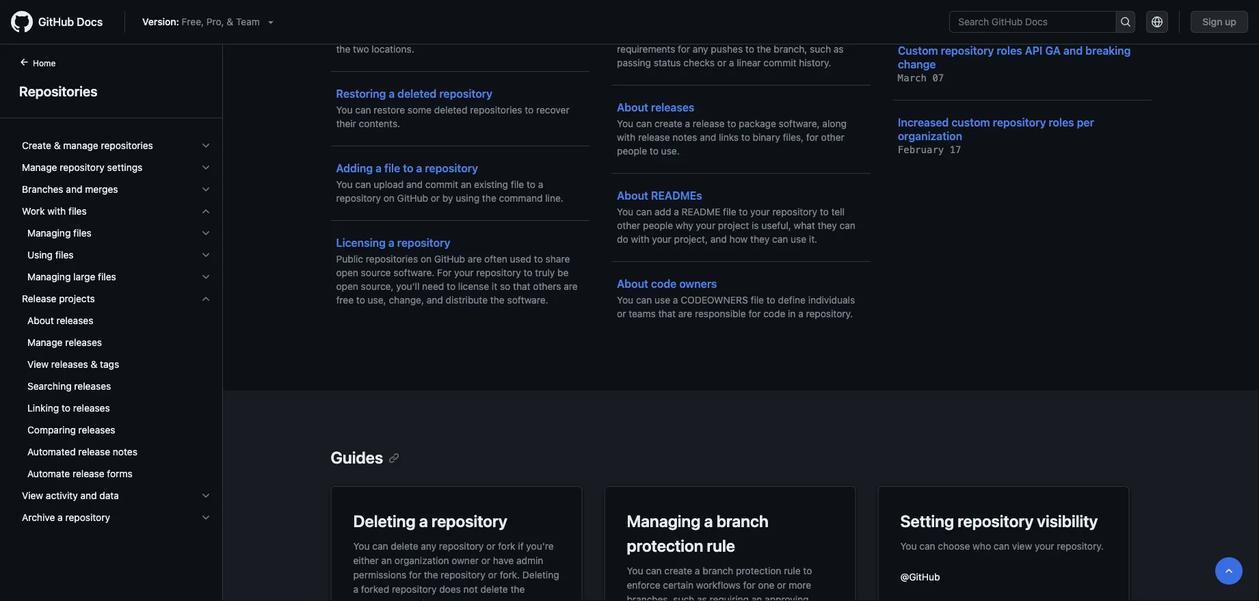 Task type: describe. For each thing, give the bounding box(es) containing it.
a inside archive a repository dropdown button
[[58, 512, 63, 523]]

branches and merges
[[22, 184, 118, 195]]

releases up comparing releases
[[73, 403, 110, 414]]

1 horizontal spatial are
[[564, 281, 578, 292]]

a inside about releases you can create a release to package software, along with release notes and links to binary files, for other people to use.
[[685, 118, 690, 129]]

a right in on the bottom right of page
[[798, 308, 804, 319]]

files down "work with files"
[[73, 227, 91, 239]]

repository inside archive a repository dropdown button
[[65, 512, 110, 523]]

it inside when you create a repository on github.com, it exists as a remote repository. you can clone your repository to create a local copy on your computer and sync between the two locations.
[[540, 2, 546, 14]]

sc 9kayk9 0 image for manage repository settings
[[200, 162, 211, 173]]

create inside about releases you can create a release to package software, along with release notes and links to binary files, for other people to use.
[[655, 118, 682, 129]]

about inside repositories element
[[27, 315, 54, 326]]

can left add
[[636, 206, 652, 218]]

command
[[499, 193, 543, 204]]

setting
[[900, 512, 954, 531]]

about for about readmes
[[617, 189, 648, 202]]

forms
[[107, 468, 132, 479]]

that inside "licensing a repository public repositories on github are often used to share open source software. for your repository to truly be open source, you'll need to license it so that others are free to use, change, and distribute the software."
[[513, 281, 530, 292]]

use.
[[661, 145, 680, 157]]

links
[[719, 132, 739, 143]]

repository inside increased custom repository roles per organization february 17
[[993, 116, 1046, 129]]

comparing releases link
[[16, 419, 217, 441]]

select language: current language is english image
[[1152, 16, 1163, 27]]

you inside you can delete any repository or fork if you're either an organization owner or have admin permissions for the repository or fork. deleting a forked repository does not delete the upstream repository.
[[353, 540, 370, 552]]

an inside you can create a branch protection rule to enforce certain workflows for one or more branches, such as requiring an approvi
[[752, 594, 762, 601]]

can inside restoring a deleted repository you can restore some deleted repositories to recover their contents.
[[355, 104, 371, 116]]

or down rules,
[[666, 30, 675, 41]]

a up you can delete any repository or fork if you're either an organization owner or have admin permissions for the repository or fork. deleting a forked repository does not delete the upstream repository.
[[419, 512, 428, 531]]

protect
[[655, 2, 687, 14]]

1 vertical spatial deleted
[[434, 104, 467, 116]]

your down github.com,
[[504, 16, 523, 27]]

github.com,
[[482, 2, 537, 14]]

files,
[[783, 132, 804, 143]]

is
[[752, 220, 759, 231]]

your up is
[[750, 206, 770, 218]]

a down when
[[349, 16, 354, 27]]

create inside you can create a branch protection rule to enforce certain workflows for one or more branches, such as requiring an approvi
[[664, 565, 692, 576]]

february 17 element
[[898, 144, 961, 156]]

contents.
[[359, 118, 400, 129]]

managing a branch protection rule
[[627, 512, 769, 555]]

can inside the about code owners you can use a codeowners file to define individuals or teams that are responsible for code in a repository.
[[636, 294, 652, 306]]

1 vertical spatial code
[[763, 308, 785, 319]]

march
[[898, 72, 927, 83]]

team
[[236, 16, 260, 27]]

a inside you can create a branch protection rule to enforce certain workflows for one or more branches, such as requiring an approvi
[[695, 565, 700, 576]]

free,
[[182, 16, 204, 27]]

define inside the about code owners you can use a codeowners file to define individuals or teams that are responsible for code in a repository.
[[778, 294, 806, 306]]

breaking
[[1086, 44, 1131, 57]]

guides link
[[331, 448, 400, 467]]

1 horizontal spatial software.
[[507, 294, 548, 306]]

with inside about releases you can create a release to package software, along with release notes and links to binary files, for other people to use.
[[617, 132, 636, 143]]

remote
[[357, 16, 388, 27]]

project
[[718, 220, 749, 231]]

2 vertical spatial &
[[91, 359, 97, 370]]

sign up
[[1203, 16, 1237, 27]]

passing
[[617, 57, 651, 68]]

can right the who
[[994, 540, 1010, 552]]

or left fork.
[[488, 569, 497, 580]]

you can protect important branches by setting branch protection rules, which define whether collaborators can delete or force push to the branch and set requirements for any pushes to the branch, such as passing status checks or a linear commit history. link
[[617, 0, 865, 81]]

2 vertical spatial delete
[[480, 583, 508, 595]]

to left use.
[[650, 145, 659, 157]]

file up "upload"
[[384, 162, 400, 175]]

workflows
[[696, 579, 741, 591]]

automated
[[27, 446, 76, 458]]

the down fork.
[[511, 583, 525, 595]]

by inside you can protect important branches by setting branch protection rules, which define whether collaborators can delete or force push to the branch and set requirements for any pushes to the branch, such as passing status checks or a linear commit history.
[[778, 2, 789, 14]]

view activity and data
[[22, 490, 119, 501]]

to down used
[[524, 267, 533, 278]]

you can choose who can view your repository.
[[900, 540, 1104, 552]]

repositories inside 'dropdown button'
[[101, 140, 153, 151]]

public
[[336, 253, 363, 265]]

certain
[[663, 579, 694, 591]]

releases for view releases & tags
[[51, 359, 88, 370]]

use inside the about code owners you can use a codeowners file to define individuals or teams that are responsible for code in a repository.
[[655, 294, 670, 306]]

& inside 'dropdown button'
[[54, 140, 61, 151]]

your left computer
[[435, 30, 455, 41]]

a down the "some" at top left
[[416, 162, 422, 175]]

visibility
[[1037, 512, 1098, 531]]

release up 'links'
[[693, 118, 725, 129]]

repository inside restoring a deleted repository you can restore some deleted repositories to recover their contents.
[[439, 87, 493, 100]]

often
[[484, 253, 507, 265]]

a down remote
[[367, 30, 372, 41]]

work with files element containing managing files
[[11, 222, 222, 288]]

it inside "licensing a repository public repositories on github are often used to share open source software. for your repository to truly be open source, you'll need to license it so that others are free to use, change, and distribute the software."
[[492, 281, 497, 292]]

create up 'two'
[[336, 30, 364, 41]]

0 vertical spatial code
[[651, 277, 677, 290]]

files right large
[[98, 271, 116, 282]]

february
[[898, 144, 944, 156]]

a left codeowners
[[673, 294, 678, 306]]

view releases & tags link
[[16, 354, 217, 376]]

others
[[533, 281, 561, 292]]

0 vertical spatial are
[[468, 253, 482, 265]]

change,
[[389, 294, 424, 306]]

github inside "licensing a repository public repositories on github are often used to share open source software. for your repository to truly be open source, you'll need to license it so that others are free to use, change, and distribute the software."
[[434, 253, 465, 265]]

their
[[336, 118, 356, 129]]

file up command
[[511, 179, 524, 190]]

manage releases
[[27, 337, 102, 348]]

data
[[99, 490, 119, 501]]

you inside about releases you can create a release to package software, along with release notes and links to binary files, for other people to use.
[[617, 118, 633, 129]]

work with files
[[22, 206, 87, 217]]

home link
[[14, 57, 77, 70]]

any inside you can protect important branches by setting branch protection rules, which define whether collaborators can delete or force push to the branch and set requirements for any pushes to the branch, such as passing status checks or a linear commit history.
[[693, 43, 708, 55]]

pushes
[[711, 43, 743, 55]]

archive a repository
[[22, 512, 110, 523]]

and inside "adding a file to a repository you can upload and commit an existing file to a repository on github or by using the command line."
[[406, 179, 423, 190]]

you inside when you create a repository on github.com, it exists as a remote repository. you can clone your repository to create a local copy on your computer and sync between the two locations.
[[440, 16, 456, 27]]

to left tell
[[820, 206, 829, 218]]

to up "upload"
[[403, 162, 414, 175]]

to down the "searching releases"
[[62, 403, 70, 414]]

release projects button
[[16, 288, 217, 310]]

scroll to top image
[[1224, 566, 1235, 577]]

you inside the about code owners you can use a codeowners file to define individuals or teams that are responsible for code in a repository.
[[617, 294, 633, 306]]

can inside when you create a repository on github.com, it exists as a remote repository. you can clone your repository to create a local copy on your computer and sync between the two locations.
[[459, 16, 475, 27]]

a up copy
[[413, 2, 419, 14]]

an inside "adding a file to a repository you can upload and commit an existing file to a repository on github or by using the command line."
[[461, 179, 472, 190]]

push
[[703, 30, 724, 41]]

adding
[[336, 162, 373, 175]]

and inside about releases you can create a release to package software, along with release notes and links to binary files, for other people to use.
[[700, 132, 716, 143]]

or inside you can create a branch protection rule to enforce certain workflows for one or more branches, such as requiring an approvi
[[777, 579, 786, 591]]

can up requirements
[[617, 30, 633, 41]]

as inside when you create a repository on github.com, it exists as a remote repository. you can clone your repository to create a local copy on your computer and sync between the two locations.
[[336, 16, 346, 27]]

2 horizontal spatial &
[[227, 16, 233, 27]]

add
[[655, 206, 671, 218]]

binary
[[753, 132, 780, 143]]

Search GitHub Docs search field
[[950, 12, 1116, 32]]

for inside the about code owners you can use a codeowners file to define individuals or teams that are responsible for code in a repository.
[[749, 308, 761, 319]]

on up clone
[[468, 2, 480, 14]]

a up command
[[538, 179, 543, 190]]

branch,
[[774, 43, 807, 55]]

about code owners you can use a codeowners file to define individuals or teams that are responsible for code in a repository.
[[617, 277, 855, 319]]

about releases
[[27, 315, 93, 326]]

view for view releases & tags
[[27, 359, 49, 370]]

with inside about readmes you can add a readme file to your repository to tell other people why your project is useful, what they can do with your project, and how they can use it.
[[631, 234, 649, 245]]

branches and merges button
[[16, 179, 217, 200]]

1 open from the top
[[336, 267, 358, 278]]

to right 'free'
[[356, 294, 365, 306]]

repository inside "manage repository settings" dropdown button
[[60, 162, 104, 173]]

release down automated release notes
[[72, 468, 104, 479]]

to up linear in the right of the page
[[745, 43, 754, 55]]

fork.
[[500, 569, 520, 580]]

source
[[361, 267, 391, 278]]

branches
[[735, 2, 776, 14]]

can left protect
[[636, 2, 652, 14]]

your down readme
[[696, 220, 716, 231]]

rules,
[[665, 16, 689, 27]]

@github
[[900, 571, 940, 582]]

the right permissions
[[424, 569, 438, 580]]

and down manage repository settings
[[66, 184, 82, 195]]

can inside "adding a file to a repository you can upload and commit an existing file to a repository on github or by using the command line."
[[355, 179, 371, 190]]

home
[[33, 58, 56, 68]]

choose
[[938, 540, 970, 552]]

branch up collaborators
[[825, 2, 855, 14]]

custom
[[952, 116, 990, 129]]

enforce
[[627, 579, 660, 591]]

to up truly
[[534, 253, 543, 265]]

requiring
[[710, 594, 749, 601]]

existing
[[474, 179, 508, 190]]

history.
[[799, 57, 831, 68]]

roles inside custom repository roles api ga and breaking change march 07
[[997, 44, 1022, 57]]

computer
[[457, 30, 500, 41]]

branches
[[22, 184, 63, 195]]

repository. inside the about code owners you can use a codeowners file to define individuals or teams that are responsible for code in a repository.
[[806, 308, 853, 319]]

define inside you can protect important branches by setting branch protection rules, which define whether collaborators can delete or force push to the branch and set requirements for any pushes to the branch, such as passing status checks or a linear commit history.
[[720, 16, 748, 27]]

repository. down visibility
[[1057, 540, 1104, 552]]

and inside when you create a repository on github.com, it exists as a remote repository. you can clone your repository to create a local copy on your computer and sync between the two locations.
[[502, 30, 519, 41]]

the inside "adding a file to a repository you can upload and commit an existing file to a repository on github or by using the command line."
[[482, 193, 496, 204]]

17
[[950, 144, 961, 156]]

release up use.
[[638, 132, 670, 143]]

rule inside you can create a branch protection rule to enforce certain workflows for one or more branches, such as requiring an approvi
[[784, 565, 801, 576]]

permissions
[[353, 569, 406, 580]]

file inside about readmes you can add a readme file to your repository to tell other people why your project is useful, what they can do with your project, and how they can use it.
[[723, 206, 736, 218]]

large
[[73, 271, 95, 282]]

about for about releases
[[617, 101, 648, 114]]

set
[[808, 30, 821, 41]]

the up linear in the right of the page
[[757, 43, 771, 55]]

are inside the about code owners you can use a codeowners file to define individuals or teams that are responsible for code in a repository.
[[678, 308, 692, 319]]

automate release forms link
[[16, 463, 217, 485]]

can inside you can delete any repository or fork if you're either an organization owner or have admin permissions for the repository or fork. deleting a forked repository does not delete the upstream repository.
[[372, 540, 388, 552]]

manage for manage releases
[[27, 337, 63, 348]]

you down setting
[[900, 540, 917, 552]]

you inside "adding a file to a repository you can upload and commit an existing file to a repository on github or by using the command line."
[[336, 179, 353, 190]]

so
[[500, 281, 510, 292]]

0 vertical spatial they
[[818, 220, 837, 231]]

or down pushes at the right top of the page
[[717, 57, 726, 68]]

view for view activity and data
[[22, 490, 43, 501]]

sc 9kayk9 0 image for create & manage repositories
[[200, 140, 211, 151]]

and inside you can protect important branches by setting branch protection rules, which define whether collaborators can delete or force push to the branch and set requirements for any pushes to the branch, such as passing status checks or a linear commit history.
[[789, 30, 805, 41]]

to up pushes at the right top of the page
[[727, 30, 736, 41]]

release projects element containing about releases
[[11, 310, 222, 485]]

files down managing files
[[55, 249, 74, 261]]

to inside restoring a deleted repository you can restore some deleted repositories to recover their contents.
[[525, 104, 534, 116]]

releases for comparing releases
[[78, 424, 115, 436]]

any inside you can delete any repository or fork if you're either an organization owner or have admin permissions for the repository or fork. deleting a forked repository does not delete the upstream repository.
[[421, 540, 436, 552]]

sc 9kayk9 0 image for branches and merges
[[200, 184, 211, 195]]

organization inside you can delete any repository or fork if you're either an organization owner or have admin permissions for the repository or fork. deleting a forked repository does not delete the upstream repository.
[[395, 555, 449, 566]]

a inside you can delete any repository or fork if you're either an organization owner or have admin permissions for the repository or fork. deleting a forked repository does not delete the upstream repository.
[[353, 583, 358, 595]]

sc 9kayk9 0 image for managing large files
[[200, 272, 211, 282]]

files down branches and merges
[[68, 206, 87, 217]]

manage repository settings
[[22, 162, 142, 173]]

custom
[[898, 44, 938, 57]]

you can protect important branches by setting branch protection rules, which define whether collaborators can delete or force push to the branch and set requirements for any pushes to the branch, such as passing status checks or a linear commit history.
[[617, 2, 855, 68]]

for inside you can create a branch protection rule to enforce certain workflows for one or more branches, such as requiring an approvi
[[743, 579, 755, 591]]

such inside you can create a branch protection rule to enforce certain workflows for one or more branches, such as requiring an approvi
[[673, 594, 694, 601]]

delete inside you can protect important branches by setting branch protection rules, which define whether collaborators can delete or force push to the branch and set requirements for any pushes to the branch, such as passing status checks or a linear commit history.
[[636, 30, 663, 41]]

view activity and data button
[[16, 485, 217, 507]]

archive a repository button
[[16, 507, 217, 529]]

managing for managing files
[[27, 227, 71, 239]]

forked
[[361, 583, 389, 595]]

release projects element containing release projects
[[11, 288, 222, 485]]

repository inside custom repository roles api ga and breaking change march 07
[[941, 44, 994, 57]]

manage repository settings button
[[16, 157, 217, 179]]

on right copy
[[422, 30, 433, 41]]

repositories element
[[0, 55, 223, 600]]

or left fork
[[486, 540, 496, 552]]

can inside about releases you can create a release to package software, along with release notes and links to binary files, for other people to use.
[[636, 118, 652, 129]]

increased
[[898, 116, 949, 129]]

can down tell
[[840, 220, 856, 231]]

to up command
[[527, 179, 536, 190]]

as inside you can protect important branches by setting branch protection rules, which define whether collaborators can delete or force push to the branch and set requirements for any pushes to the branch, such as passing status checks or a linear commit history.
[[834, 43, 844, 55]]

github docs
[[38, 15, 103, 28]]

can down setting
[[919, 540, 935, 552]]

0 vertical spatial software.
[[393, 267, 435, 278]]

and left data
[[80, 490, 97, 501]]

or inside "adding a file to a repository you can upload and commit an existing file to a repository on github or by using the command line."
[[431, 193, 440, 204]]

sc 9kayk9 0 image for using files
[[200, 250, 211, 261]]

branch down whether
[[755, 30, 786, 41]]

protection inside you can create a branch protection rule to enforce certain workflows for one or more branches, such as requiring an approvi
[[736, 565, 781, 576]]

upstream
[[353, 598, 395, 601]]

your inside "licensing a repository public repositories on github are often used to share open source software. for your repository to truly be open source, you'll need to license it so that others are free to use, change, and distribute the software."
[[454, 267, 474, 278]]

the up pushes at the right top of the page
[[738, 30, 753, 41]]

can inside you can create a branch protection rule to enforce certain workflows for one or more branches, such as requiring an approvi
[[646, 565, 662, 576]]

you're
[[526, 540, 554, 552]]

your down add
[[652, 234, 672, 245]]

sign
[[1203, 16, 1223, 27]]

be
[[558, 267, 569, 278]]

you can delete any repository or fork if you're either an organization owner or have admin permissions for the repository or fork. deleting a forked repository does not delete the upstream repository.
[[353, 540, 559, 601]]

releases for about releases
[[56, 315, 93, 326]]

use inside about readmes you can add a readme file to your repository to tell other people why your project is useful, what they can do with your project, and how they can use it.
[[791, 234, 806, 245]]



Task type: vqa. For each thing, say whether or not it's contained in the screenshot.
bottom permissions,
no



Task type: locate. For each thing, give the bounding box(es) containing it.
releases inside about releases you can create a release to package software, along with release notes and links to binary files, for other people to use.
[[651, 101, 695, 114]]

1 vertical spatial sc 9kayk9 0 image
[[200, 228, 211, 239]]

on up need
[[421, 253, 432, 265]]

0 vertical spatial define
[[720, 16, 748, 27]]

deleted
[[398, 87, 437, 100], [434, 104, 467, 116]]

do
[[617, 234, 628, 245]]

release
[[22, 293, 56, 304]]

force
[[677, 30, 700, 41]]

any down deleting a repository on the bottom
[[421, 540, 436, 552]]

file right codeowners
[[751, 294, 764, 306]]

the
[[738, 30, 753, 41], [336, 43, 350, 55], [757, 43, 771, 55], [482, 193, 496, 204], [490, 294, 505, 306], [424, 569, 438, 580], [511, 583, 525, 595]]

you up do
[[617, 206, 633, 218]]

you'll
[[396, 281, 420, 292]]

view up searching
[[27, 359, 49, 370]]

1 sc 9kayk9 0 image from the top
[[200, 140, 211, 151]]

branch inside managing a branch protection rule
[[717, 512, 769, 531]]

or left have
[[481, 555, 490, 566]]

0 vertical spatial deleting
[[353, 512, 416, 531]]

sc 9kayk9 0 image
[[200, 140, 211, 151], [200, 184, 211, 195], [200, 206, 211, 217], [200, 250, 211, 261], [200, 272, 211, 282], [200, 293, 211, 304], [200, 490, 211, 501]]

about inside about readmes you can add a readme file to your repository to tell other people why your project is useful, what they can do with your project, and how they can use it.
[[617, 189, 648, 202]]

change
[[898, 57, 936, 70]]

roles left per
[[1049, 116, 1074, 129]]

2 vertical spatial an
[[752, 594, 762, 601]]

2 vertical spatial github
[[434, 253, 465, 265]]

on inside "adding a file to a repository you can upload and commit an existing file to a repository on github or by using the command line."
[[384, 193, 395, 204]]

managing large files button
[[16, 266, 217, 288]]

for inside you can delete any repository or fork if you're either an organization owner or have admin permissions for the repository or fork. deleting a forked repository does not delete the upstream repository.
[[409, 569, 421, 580]]

can up either
[[372, 540, 388, 552]]

distribute
[[446, 294, 488, 306]]

you down the 'adding'
[[336, 179, 353, 190]]

free
[[336, 294, 354, 306]]

in
[[788, 308, 796, 319]]

0 vertical spatial deleted
[[398, 87, 437, 100]]

0 vertical spatial open
[[336, 267, 358, 278]]

about releases you can create a release to package software, along with release notes and links to binary files, for other people to use.
[[617, 101, 847, 157]]

github inside "adding a file to a repository you can upload and commit an existing file to a repository on github or by using the command line."
[[397, 193, 428, 204]]

3 sc 9kayk9 0 image from the top
[[200, 206, 211, 217]]

1 horizontal spatial an
[[461, 179, 472, 190]]

that inside the about code owners you can use a codeowners file to define individuals or teams that are responsible for code in a repository.
[[658, 308, 676, 319]]

can up computer
[[459, 16, 475, 27]]

1 vertical spatial commit
[[425, 179, 458, 190]]

truly
[[535, 267, 555, 278]]

organization inside increased custom repository roles per organization february 17
[[898, 130, 962, 143]]

restoring a deleted repository you can restore some deleted repositories to recover their contents.
[[336, 87, 570, 129]]

settings
[[107, 162, 142, 173]]

have
[[493, 555, 514, 566]]

1 vertical spatial deleting
[[522, 569, 559, 580]]

protection up certain
[[627, 536, 703, 555]]

0 horizontal spatial software.
[[393, 267, 435, 278]]

a inside restoring a deleted repository you can restore some deleted repositories to recover their contents.
[[389, 87, 395, 100]]

for
[[437, 267, 452, 278]]

by inside "adding a file to a repository you can upload and commit an existing file to a repository on github or by using the command line."
[[442, 193, 453, 204]]

2 vertical spatial are
[[678, 308, 692, 319]]

0 horizontal spatial repositories
[[101, 140, 153, 151]]

people down add
[[643, 220, 673, 231]]

an
[[461, 179, 472, 190], [381, 555, 392, 566], [752, 594, 762, 601]]

docs
[[77, 15, 103, 28]]

search image
[[1120, 16, 1131, 27]]

repository inside about readmes you can add a readme file to your repository to tell other people why your project is useful, what they can do with your project, and how they can use it.
[[773, 206, 817, 218]]

0 horizontal spatial organization
[[395, 555, 449, 566]]

1 horizontal spatial that
[[658, 308, 676, 319]]

0 vertical spatial view
[[27, 359, 49, 370]]

0 horizontal spatial any
[[421, 540, 436, 552]]

releases for about releases you can create a release to package software, along with release notes and links to binary files, for other people to use.
[[651, 101, 695, 114]]

linking
[[27, 403, 59, 414]]

deleting down admin
[[522, 569, 559, 580]]

it.
[[809, 234, 817, 245]]

people left use.
[[617, 145, 647, 157]]

protection inside managing a branch protection rule
[[627, 536, 703, 555]]

a down pushes at the right top of the page
[[729, 57, 734, 68]]

and left sync
[[502, 30, 519, 41]]

sc 9kayk9 0 image for work with files
[[200, 206, 211, 217]]

1 vertical spatial use
[[655, 294, 670, 306]]

2 sc 9kayk9 0 image from the top
[[200, 228, 211, 239]]

4 sc 9kayk9 0 image from the top
[[200, 250, 211, 261]]

2 horizontal spatial delete
[[636, 30, 663, 41]]

deleting inside you can delete any repository or fork if you're either an organization owner or have admin permissions for the repository or fork. deleting a forked repository does not delete the upstream repository.
[[522, 569, 559, 580]]

sc 9kayk9 0 image
[[200, 162, 211, 173], [200, 228, 211, 239], [200, 512, 211, 523]]

0 vertical spatial commit
[[764, 57, 796, 68]]

and inside about readmes you can add a readme file to your repository to tell other people why your project is useful, what they can do with your project, and how they can use it.
[[711, 234, 727, 245]]

sc 9kayk9 0 image for view activity and data
[[200, 490, 211, 501]]

as inside you can create a branch protection rule to enforce certain workflows for one or more branches, such as requiring an approvi
[[697, 594, 707, 601]]

0 horizontal spatial use
[[655, 294, 670, 306]]

and inside custom repository roles api ga and breaking change march 07
[[1064, 44, 1083, 57]]

2 vertical spatial repositories
[[366, 253, 418, 265]]

one
[[758, 579, 774, 591]]

view releases & tags
[[27, 359, 119, 370]]

about inside about releases you can create a release to package software, along with release notes and links to binary files, for other people to use.
[[617, 101, 648, 114]]

a inside you can protect important branches by setting branch protection rules, which define whether collaborators can delete or force push to the branch and set requirements for any pushes to the branch, such as passing status checks or a linear commit history.
[[729, 57, 734, 68]]

commit inside you can protect important branches by setting branch protection rules, which define whether collaborators can delete or force push to the branch and set requirements for any pushes to the branch, such as passing status checks or a linear commit history.
[[764, 57, 796, 68]]

0 horizontal spatial such
[[673, 594, 694, 601]]

1 vertical spatial as
[[834, 43, 844, 55]]

0 horizontal spatial they
[[750, 234, 770, 245]]

to up project
[[739, 206, 748, 218]]

0 horizontal spatial notes
[[113, 446, 137, 458]]

to down for on the left top of page
[[447, 281, 456, 292]]

to up 'links'
[[727, 118, 736, 129]]

can down restoring
[[355, 104, 371, 116]]

1 sc 9kayk9 0 image from the top
[[200, 162, 211, 173]]

you inside restoring a deleted repository you can restore some deleted repositories to recover their contents.
[[336, 104, 353, 116]]

releases down tags
[[74, 381, 111, 392]]

they down tell
[[818, 220, 837, 231]]

sc 9kayk9 0 image inside managing files dropdown button
[[200, 228, 211, 239]]

projects
[[59, 293, 95, 304]]

adding a file to a repository you can upload and commit an existing file to a repository on github or by using the command line.
[[336, 162, 563, 204]]

work with files element
[[11, 200, 222, 288], [11, 222, 222, 288]]

0 vertical spatial such
[[810, 43, 831, 55]]

you inside about readmes you can add a readme file to your repository to tell other people why your project is useful, what they can do with your project, and how they can use it.
[[617, 206, 633, 218]]

rule up you can create a branch protection rule to enforce certain workflows for one or more branches, such as requiring an approvi
[[707, 536, 735, 555]]

0 horizontal spatial by
[[442, 193, 453, 204]]

and inside "licensing a repository public repositories on github are often used to share open source software. for your repository to truly be open source, you'll need to license it so that others are free to use, change, and distribute the software."
[[427, 294, 443, 306]]

1 vertical spatial github
[[397, 193, 428, 204]]

codeowners
[[681, 294, 748, 306]]

branches,
[[627, 594, 671, 601]]

0 vertical spatial managing
[[27, 227, 71, 239]]

tags
[[100, 359, 119, 370]]

the down existing
[[482, 193, 496, 204]]

sc 9kayk9 0 image inside archive a repository dropdown button
[[200, 512, 211, 523]]

tooltip
[[1215, 557, 1243, 585]]

to inside you can create a branch protection rule to enforce certain workflows for one or more branches, such as requiring an approvi
[[803, 565, 812, 576]]

release projects element
[[11, 288, 222, 485], [11, 310, 222, 485]]

any
[[693, 43, 708, 55], [421, 540, 436, 552]]

sc 9kayk9 0 image for release projects
[[200, 293, 211, 304]]

0 horizontal spatial rule
[[707, 536, 735, 555]]

1 horizontal spatial commit
[[764, 57, 796, 68]]

1 horizontal spatial use
[[791, 234, 806, 245]]

along
[[822, 118, 847, 129]]

sc 9kayk9 0 image inside create & manage repositories 'dropdown button'
[[200, 140, 211, 151]]

by
[[778, 2, 789, 14], [442, 193, 453, 204]]

create & manage repositories
[[22, 140, 153, 151]]

or
[[666, 30, 675, 41], [717, 57, 726, 68], [431, 193, 440, 204], [617, 308, 626, 319], [486, 540, 496, 552], [481, 555, 490, 566], [488, 569, 497, 580], [777, 579, 786, 591]]

use left it.
[[791, 234, 806, 245]]

roles inside increased custom repository roles per organization february 17
[[1049, 116, 1074, 129]]

notes inside about releases you can create a release to package software, along with release notes and links to binary files, for other people to use.
[[673, 132, 697, 143]]

can
[[636, 2, 652, 14], [459, 16, 475, 27], [617, 30, 633, 41], [355, 104, 371, 116], [636, 118, 652, 129], [355, 179, 371, 190], [636, 206, 652, 218], [840, 220, 856, 231], [772, 234, 788, 245], [636, 294, 652, 306], [372, 540, 388, 552], [919, 540, 935, 552], [994, 540, 1010, 552], [646, 565, 662, 576]]

readmes
[[651, 189, 702, 202]]

software. down others
[[507, 294, 548, 306]]

0 horizontal spatial as
[[336, 16, 346, 27]]

1 work with files element from the top
[[11, 200, 222, 288]]

0 vertical spatial any
[[693, 43, 708, 55]]

1 horizontal spatial any
[[693, 43, 708, 55]]

triangle down image
[[265, 16, 276, 27]]

using files
[[27, 249, 74, 261]]

1 vertical spatial repositories
[[101, 140, 153, 151]]

2 horizontal spatial as
[[834, 43, 844, 55]]

archive
[[22, 512, 55, 523]]

0 horizontal spatial it
[[492, 281, 497, 292]]

important
[[689, 2, 732, 14]]

release up automate release forms
[[78, 446, 110, 458]]

repositories inside restoring a deleted repository you can restore some deleted repositories to recover their contents.
[[470, 104, 522, 116]]

1 vertical spatial with
[[47, 206, 66, 217]]

they
[[818, 220, 837, 231], [750, 234, 770, 245]]

with inside dropdown button
[[47, 206, 66, 217]]

0 vertical spatial other
[[821, 132, 845, 143]]

3 sc 9kayk9 0 image from the top
[[200, 512, 211, 523]]

software.
[[393, 267, 435, 278], [507, 294, 548, 306]]

repository. up copy
[[390, 16, 437, 27]]

1 horizontal spatial other
[[821, 132, 845, 143]]

repositories inside "licensing a repository public repositories on github are often used to share open source software. for your repository to truly be open source, you'll need to license it so that others are free to use, change, and distribute the software."
[[366, 253, 418, 265]]

the inside "licensing a repository public repositories on github are often used to share open source software. for your repository to truly be open source, you'll need to license it so that others are free to use, change, and distribute the software."
[[490, 294, 505, 306]]

delete up requirements
[[636, 30, 663, 41]]

to inside when you create a repository on github.com, it exists as a remote repository. you can clone your repository to create a local copy on your computer and sync between the two locations.
[[573, 16, 582, 27]]

1 horizontal spatial by
[[778, 2, 789, 14]]

such down certain
[[673, 594, 694, 601]]

admin
[[516, 555, 543, 566]]

the inside when you create a repository on github.com, it exists as a remote repository. you can clone your repository to create a local copy on your computer and sync between the two locations.
[[336, 43, 350, 55]]

an inside you can delete any repository or fork if you're either an organization owner or have admin permissions for the repository or fork. deleting a forked repository does not delete the upstream repository.
[[381, 555, 392, 566]]

sc 9kayk9 0 image inside using files dropdown button
[[200, 250, 211, 261]]

create up certain
[[664, 565, 692, 576]]

view up archive
[[22, 490, 43, 501]]

repository. inside you can delete any repository or fork if you're either an organization owner or have admin permissions for the repository or fork. deleting a forked repository does not delete the upstream repository.
[[398, 598, 444, 601]]

sc 9kayk9 0 image inside "manage repository settings" dropdown button
[[200, 162, 211, 173]]

define up in on the bottom right of page
[[778, 294, 806, 306]]

the left 'two'
[[336, 43, 350, 55]]

commit down the branch,
[[764, 57, 796, 68]]

branch
[[825, 2, 855, 14], [755, 30, 786, 41], [717, 512, 769, 531], [703, 565, 733, 576]]

commit up using
[[425, 179, 458, 190]]

create & manage repositories button
[[16, 135, 217, 157]]

march 07 element
[[898, 72, 944, 83]]

2 open from the top
[[336, 281, 358, 292]]

& right create
[[54, 140, 61, 151]]

responsible
[[695, 308, 746, 319]]

your up license on the top of page
[[454, 267, 474, 278]]

deleted up the "some" at top left
[[398, 87, 437, 100]]

managing up using files
[[27, 227, 71, 239]]

open
[[336, 267, 358, 278], [336, 281, 358, 292]]

2 horizontal spatial an
[[752, 594, 762, 601]]

0 horizontal spatial &
[[54, 140, 61, 151]]

2 work with files element from the top
[[11, 222, 222, 288]]

releases for searching releases
[[74, 381, 111, 392]]

about down release
[[27, 315, 54, 326]]

for inside you can protect important branches by setting branch protection rules, which define whether collaborators can delete or force push to the branch and set requirements for any pushes to the branch, such as passing status checks or a linear commit history.
[[678, 43, 690, 55]]

manage for manage repository settings
[[22, 162, 57, 173]]

0 horizontal spatial delete
[[391, 540, 418, 552]]

sc 9kayk9 0 image inside release projects dropdown button
[[200, 293, 211, 304]]

that right teams
[[658, 308, 676, 319]]

manage inside manage releases link
[[27, 337, 63, 348]]

to
[[573, 16, 582, 27], [727, 30, 736, 41], [745, 43, 754, 55], [525, 104, 534, 116], [727, 118, 736, 129], [741, 132, 750, 143], [650, 145, 659, 157], [403, 162, 414, 175], [527, 179, 536, 190], [739, 206, 748, 218], [820, 206, 829, 218], [534, 253, 543, 265], [524, 267, 533, 278], [447, 281, 456, 292], [356, 294, 365, 306], [767, 294, 775, 306], [62, 403, 70, 414], [803, 565, 812, 576]]

1 vertical spatial are
[[564, 281, 578, 292]]

0 vertical spatial github
[[38, 15, 74, 28]]

about for about code owners
[[617, 277, 648, 290]]

upload
[[374, 179, 404, 190]]

you up either
[[353, 540, 370, 552]]

and right the ga
[[1064, 44, 1083, 57]]

about down the passing
[[617, 101, 648, 114]]

1 horizontal spatial delete
[[480, 583, 508, 595]]

automated release notes
[[27, 446, 137, 458]]

a up "upload"
[[376, 162, 382, 175]]

such inside you can protect important branches by setting branch protection rules, which define whether collaborators can delete or force push to the branch and set requirements for any pushes to the branch, such as passing status checks or a linear commit history.
[[810, 43, 831, 55]]

1 horizontal spatial deleting
[[522, 569, 559, 580]]

sc 9kayk9 0 image inside managing large files dropdown button
[[200, 272, 211, 282]]

for inside about releases you can create a release to package software, along with release notes and links to binary files, for other people to use.
[[806, 132, 819, 143]]

7 sc 9kayk9 0 image from the top
[[200, 490, 211, 501]]

with
[[617, 132, 636, 143], [47, 206, 66, 217], [631, 234, 649, 245]]

0 horizontal spatial code
[[651, 277, 677, 290]]

1 vertical spatial people
[[643, 220, 673, 231]]

you left protect
[[617, 2, 633, 14]]

by up whether
[[778, 2, 789, 14]]

sc 9kayk9 0 image for managing files
[[200, 228, 211, 239]]

2 vertical spatial with
[[631, 234, 649, 245]]

manage down create
[[22, 162, 57, 173]]

that right so
[[513, 281, 530, 292]]

managing up certain
[[627, 512, 701, 531]]

delete
[[636, 30, 663, 41], [391, 540, 418, 552], [480, 583, 508, 595]]

source,
[[361, 281, 394, 292]]

or inside the about code owners you can use a codeowners file to define individuals or teams that are responsible for code in a repository.
[[617, 308, 626, 319]]

repository. inside when you create a repository on github.com, it exists as a remote repository. you can clone your repository to create a local copy on your computer and sync between the two locations.
[[390, 16, 437, 27]]

0 vertical spatial that
[[513, 281, 530, 292]]

code left owners
[[651, 277, 677, 290]]

0 vertical spatial manage
[[22, 162, 57, 173]]

an up using
[[461, 179, 472, 190]]

a up you can create a branch protection rule to enforce certain workflows for one or more branches, such as requiring an approvi
[[704, 512, 713, 531]]

delete down fork.
[[480, 583, 508, 595]]

managing down using files
[[27, 271, 71, 282]]

an down one
[[752, 594, 762, 601]]

managing files
[[27, 227, 91, 239]]

0 vertical spatial notes
[[673, 132, 697, 143]]

notes inside 'link'
[[113, 446, 137, 458]]

0 vertical spatial as
[[336, 16, 346, 27]]

0 vertical spatial it
[[540, 2, 546, 14]]

managing for managing large files
[[27, 271, 71, 282]]

you inside you can create a branch protection rule to enforce certain workflows for one or more branches, such as requiring an approvi
[[627, 565, 643, 576]]

manage releases link
[[16, 332, 217, 354]]

what
[[794, 220, 815, 231]]

1 vertical spatial other
[[617, 220, 640, 231]]

it left so
[[492, 281, 497, 292]]

1 vertical spatial protection
[[627, 536, 703, 555]]

other inside about releases you can create a release to package software, along with release notes and links to binary files, for other people to use.
[[821, 132, 845, 143]]

1 vertical spatial view
[[22, 490, 43, 501]]

manage inside "manage repository settings" dropdown button
[[22, 162, 57, 173]]

0 vertical spatial by
[[778, 2, 789, 14]]

releases up use.
[[651, 101, 695, 114]]

1 horizontal spatial &
[[91, 359, 97, 370]]

managing for managing a branch protection rule
[[627, 512, 701, 531]]

can up the enforce
[[646, 565, 662, 576]]

as
[[336, 16, 346, 27], [834, 43, 844, 55], [697, 594, 707, 601]]

you can create a branch protection rule to enforce certain workflows for one or more branches, such as requiring an approvi
[[627, 565, 820, 601]]

people inside about releases you can create a release to package software, along with release notes and links to binary files, for other people to use.
[[617, 145, 647, 157]]

2 release projects element from the top
[[11, 310, 222, 485]]

2 vertical spatial sc 9kayk9 0 image
[[200, 512, 211, 523]]

guides
[[331, 448, 383, 467]]

2 sc 9kayk9 0 image from the top
[[200, 184, 211, 195]]

1 horizontal spatial as
[[697, 594, 707, 601]]

deleting
[[353, 512, 416, 531], [522, 569, 559, 580]]

you left clone
[[440, 16, 456, 27]]

1 horizontal spatial github
[[397, 193, 428, 204]]

two
[[353, 43, 369, 55]]

1 vertical spatial by
[[442, 193, 453, 204]]

0 vertical spatial &
[[227, 16, 233, 27]]

sc 9kayk9 0 image for archive a repository
[[200, 512, 211, 523]]

other inside about readmes you can add a readme file to your repository to tell other people why your project is useful, what they can do with your project, and how they can use it.
[[617, 220, 640, 231]]

to left recover
[[525, 104, 534, 116]]

1 horizontal spatial such
[[810, 43, 831, 55]]

0 horizontal spatial commit
[[425, 179, 458, 190]]

0 horizontal spatial are
[[468, 253, 482, 265]]

a inside managing a branch protection rule
[[704, 512, 713, 531]]

protection up one
[[736, 565, 781, 576]]

does
[[439, 583, 461, 595]]

1 release projects element from the top
[[11, 288, 222, 485]]

0 vertical spatial rule
[[707, 536, 735, 555]]

1 vertical spatial it
[[492, 281, 497, 292]]

2 horizontal spatial github
[[434, 253, 465, 265]]

setting repository visibility
[[900, 512, 1098, 531]]

for down software,
[[806, 132, 819, 143]]

to right 'links'
[[741, 132, 750, 143]]

fork
[[498, 540, 515, 552]]

searching releases
[[27, 381, 111, 392]]

0 vertical spatial with
[[617, 132, 636, 143]]

0 horizontal spatial github
[[38, 15, 74, 28]]

you up the enforce
[[627, 565, 643, 576]]

create right you
[[383, 2, 411, 14]]

1 horizontal spatial organization
[[898, 130, 962, 143]]

1 vertical spatial an
[[381, 555, 392, 566]]

to right codeowners
[[767, 294, 775, 306]]

automate release forms
[[27, 468, 132, 479]]

work with files element containing work with files
[[11, 200, 222, 288]]

None search field
[[950, 11, 1136, 33]]

1 vertical spatial software.
[[507, 294, 548, 306]]

1 vertical spatial open
[[336, 281, 358, 292]]

1 horizontal spatial they
[[818, 220, 837, 231]]

linear
[[737, 57, 761, 68]]

0 horizontal spatial define
[[720, 16, 748, 27]]

share
[[546, 253, 570, 265]]

1 vertical spatial that
[[658, 308, 676, 319]]

release inside 'link'
[[78, 446, 110, 458]]

repositories left recover
[[470, 104, 522, 116]]

use,
[[368, 294, 386, 306]]

1 horizontal spatial code
[[763, 308, 785, 319]]

0 horizontal spatial roles
[[997, 44, 1022, 57]]

commit inside "adding a file to a repository you can upload and commit an existing file to a repository on github or by using the command line."
[[425, 179, 458, 190]]

1 horizontal spatial it
[[540, 2, 546, 14]]

0 vertical spatial organization
[[898, 130, 962, 143]]

and right "upload"
[[406, 179, 423, 190]]

setting
[[792, 2, 822, 14]]

a inside "licensing a repository public repositories on github are often used to share open source software. for your repository to truly be open source, you'll need to license it so that others are free to use, change, and distribute the software."
[[388, 236, 395, 249]]

on inside "licensing a repository public repositories on github are often used to share open source software. for your repository to truly be open source, you'll need to license it so that others are free to use, change, and distribute the software."
[[421, 253, 432, 265]]

and up the branch,
[[789, 30, 805, 41]]

pro,
[[206, 16, 224, 27]]

1 vertical spatial such
[[673, 594, 694, 601]]

as down when
[[336, 16, 346, 27]]

open down public
[[336, 267, 358, 278]]

rule inside managing a branch protection rule
[[707, 536, 735, 555]]

notes up forms
[[113, 446, 137, 458]]

manage
[[22, 162, 57, 173], [27, 337, 63, 348]]

restoring
[[336, 87, 386, 100]]

api
[[1025, 44, 1043, 57]]

code
[[651, 277, 677, 290], [763, 308, 785, 319]]

or left teams
[[617, 308, 626, 319]]

1 vertical spatial &
[[54, 140, 61, 151]]

you down the passing
[[617, 118, 633, 129]]

releases for manage releases
[[65, 337, 102, 348]]

it left exists
[[540, 2, 546, 14]]

activity
[[46, 490, 78, 501]]

github down "upload"
[[397, 193, 428, 204]]

branch inside you can create a branch protection rule to enforce certain workflows for one or more branches, such as requiring an approvi
[[703, 565, 733, 576]]

can down useful, in the right of the page
[[772, 234, 788, 245]]

1 horizontal spatial repositories
[[366, 253, 418, 265]]

protection inside you can protect important branches by setting branch protection rules, which define whether collaborators can delete or force push to the branch and set requirements for any pushes to the branch, such as passing status checks or a linear commit history.
[[617, 16, 662, 27]]

open up 'free'
[[336, 281, 358, 292]]

0 vertical spatial roles
[[997, 44, 1022, 57]]

ga
[[1045, 44, 1061, 57]]

1 vertical spatial organization
[[395, 555, 449, 566]]

you inside you can protect important branches by setting branch protection rules, which define whether collaborators can delete or force push to the branch and set requirements for any pushes to the branch, such as passing status checks or a linear commit history.
[[617, 2, 633, 14]]

5 sc 9kayk9 0 image from the top
[[200, 272, 211, 282]]

the down so
[[490, 294, 505, 306]]

organization up february 17 element
[[898, 130, 962, 143]]

your right view
[[1035, 540, 1054, 552]]

6 sc 9kayk9 0 image from the top
[[200, 293, 211, 304]]

1 vertical spatial rule
[[784, 565, 801, 576]]

people inside about readmes you can add a readme file to your repository to tell other people why your project is useful, what they can do with your project, and how they can use it.
[[643, 220, 673, 231]]

that
[[513, 281, 530, 292], [658, 308, 676, 319]]

2 vertical spatial managing
[[627, 512, 701, 531]]

sc 9kayk9 0 image inside work with files dropdown button
[[200, 206, 211, 217]]

it
[[540, 2, 546, 14], [492, 281, 497, 292]]

rule up the more
[[784, 565, 801, 576]]



